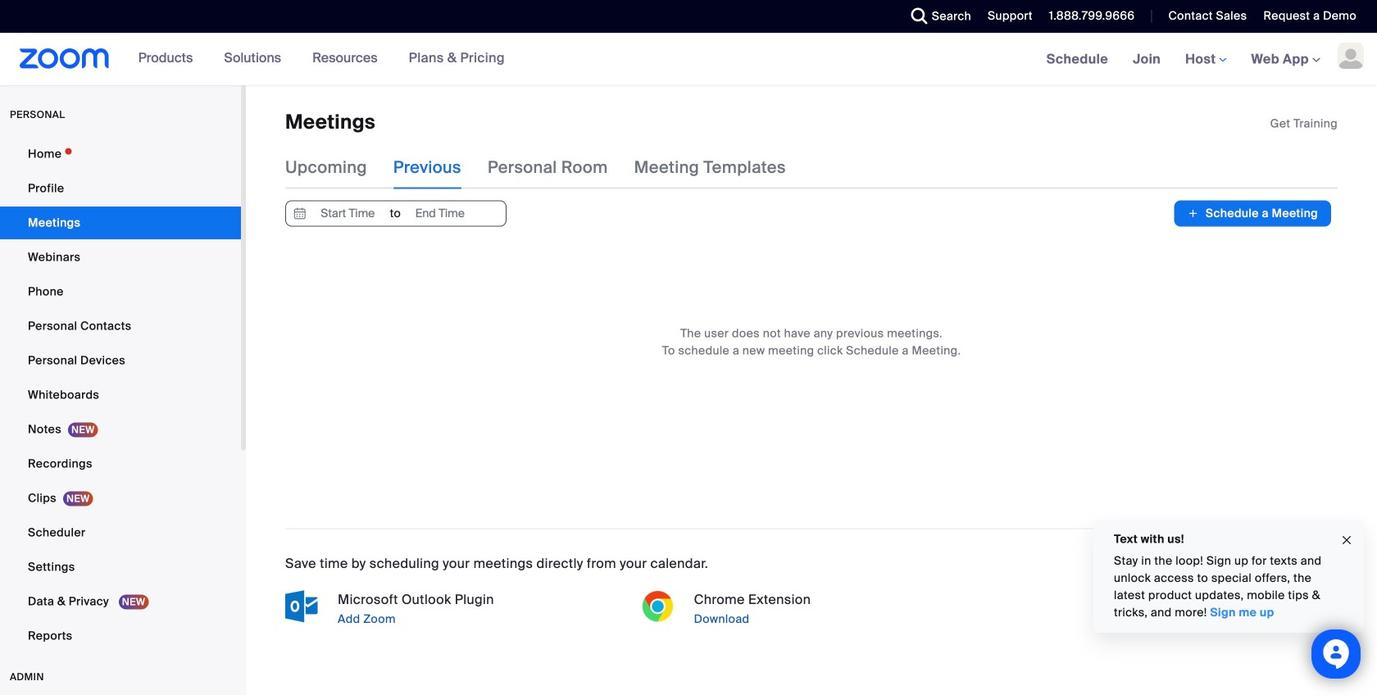 Task type: describe. For each thing, give the bounding box(es) containing it.
close image
[[1341, 531, 1354, 550]]

date image
[[290, 201, 310, 226]]

Date Range Picker End field
[[402, 201, 478, 226]]



Task type: vqa. For each thing, say whether or not it's contained in the screenshot.
User photo
no



Task type: locate. For each thing, give the bounding box(es) containing it.
zoom logo image
[[20, 48, 110, 69]]

Date Range Picker Start field
[[310, 201, 386, 226]]

tabs of meeting tab list
[[285, 146, 812, 189]]

personal menu menu
[[0, 138, 241, 654]]

meetings navigation
[[1034, 33, 1377, 87]]

banner
[[0, 33, 1377, 87]]

profile picture image
[[1338, 43, 1364, 69]]

product information navigation
[[126, 33, 517, 85]]

add image
[[1188, 205, 1199, 222]]

application
[[1271, 116, 1338, 132]]



